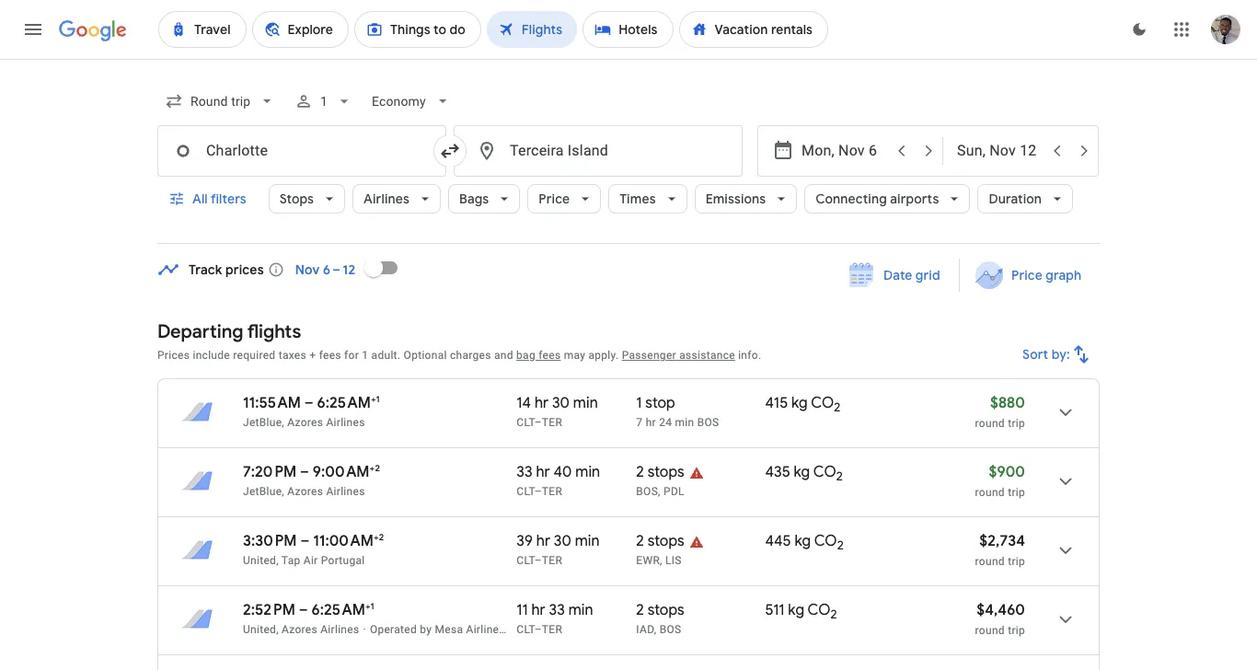 Task type: locate. For each thing, give the bounding box(es) containing it.
, right express
[[654, 623, 657, 636]]

price for price graph
[[1011, 267, 1043, 283]]

hr left 40
[[536, 463, 550, 481]]

1 inside popup button
[[321, 94, 328, 109]]

2 vertical spatial bos
[[660, 623, 681, 636]]

2 right 415
[[834, 400, 841, 415]]

hr
[[535, 394, 549, 412], [646, 416, 656, 429], [536, 463, 550, 481], [536, 532, 550, 550], [531, 601, 546, 619]]

+ for 7:20 pm
[[370, 462, 375, 474]]

min right 39
[[575, 532, 600, 550]]

united, down 2:52 pm
[[243, 623, 279, 636]]

30 inside 14 hr 30 min clt – ter
[[552, 394, 570, 412]]

900 US dollars text field
[[989, 463, 1025, 481]]

trip inside $880 round trip
[[1008, 417, 1025, 430]]

layover (1 of 2) is a 3 hr 5 min layover at newark liberty international airport in newark. layover (2 of 2) is a 25 hr 10 min overnight layover at humberto delgado airport in lisbon. element
[[636, 553, 756, 568]]

co
[[811, 394, 834, 412], [813, 463, 836, 481], [814, 532, 837, 550], [808, 601, 831, 619]]

None text field
[[157, 125, 446, 177], [454, 125, 743, 177], [157, 125, 446, 177], [454, 125, 743, 177]]

co for 415
[[811, 394, 834, 412]]

30 right 39
[[554, 532, 571, 550]]

1 vertical spatial bos
[[636, 485, 658, 498]]

2 jetblue, azores airlines from the top
[[243, 485, 365, 498]]

kg inside 511 kg co 2
[[788, 601, 804, 619]]

415
[[765, 394, 788, 412]]

0 vertical spatial united,
[[243, 554, 279, 567]]

None search field
[[157, 79, 1100, 244]]

0 vertical spatial 6:25 am
[[317, 394, 371, 412]]

tap
[[281, 554, 301, 567]]

airlines right stops popup button
[[364, 191, 410, 207]]

ter down total duration 39 hr 30 min. element
[[542, 554, 562, 567]]

1 vertical spatial 6:25 am
[[311, 601, 365, 619]]

+ for 11:55 am
[[371, 393, 376, 405]]

united,
[[243, 554, 279, 567], [243, 623, 279, 636]]

co right 445
[[814, 532, 837, 550]]

– up united, tap air portugal
[[300, 532, 310, 550]]

2 right 511
[[831, 607, 837, 622]]

2 stops up bos , pdl
[[636, 463, 684, 481]]

+
[[309, 349, 316, 362], [371, 393, 376, 405], [370, 462, 375, 474], [374, 531, 379, 543], [365, 600, 370, 612]]

4 clt from the top
[[517, 623, 534, 636]]

hr inside 11 hr 33 min clt – ter
[[531, 601, 546, 619]]

prices
[[225, 261, 264, 278]]

2 inside 511 kg co 2
[[831, 607, 837, 622]]

hr right 39
[[536, 532, 550, 550]]

1 vertical spatial arrival time: 6:25 am on  tuesday, november 7. text field
[[311, 600, 374, 619]]

1 clt from the top
[[517, 416, 534, 429]]

1 vertical spatial 2 stops flight. element
[[636, 532, 684, 553]]

– right 11:55 am text box on the left bottom
[[305, 394, 314, 412]]

min inside 33 hr 40 min clt – ter
[[576, 463, 600, 481]]

min for 33 hr 40 min
[[576, 463, 600, 481]]

hr for 11 hr 33 min
[[531, 601, 546, 619]]

$880 round trip
[[975, 394, 1025, 430]]

2 inside 7:20 pm – 9:00 am + 2
[[375, 462, 380, 474]]

3:30 pm – 11:00 am + 2
[[243, 531, 384, 550]]

4 trip from the top
[[1008, 624, 1025, 637]]

1 united, from the top
[[243, 554, 279, 567]]

co inside 511 kg co 2
[[808, 601, 831, 619]]

+ inside 11:55 am – 6:25 am + 1
[[371, 393, 376, 405]]

1 jetblue, azores airlines from the top
[[243, 416, 365, 429]]

2 2 stops from the top
[[636, 532, 684, 550]]

1 vertical spatial united,
[[243, 623, 279, 636]]

include
[[193, 349, 230, 362]]

1 jetblue, from the top
[[243, 416, 284, 429]]

1 horizontal spatial bos
[[660, 623, 681, 636]]

– down total duration 33 hr 40 min. element
[[534, 485, 542, 498]]

– inside 7:20 pm – 9:00 am + 2
[[300, 463, 309, 481]]

2 vertical spatial azores
[[282, 623, 318, 636]]

airlines left dba
[[466, 623, 505, 636]]

9:00 am
[[313, 463, 370, 481]]

round down $900
[[975, 486, 1005, 499]]

ewr
[[636, 554, 660, 567]]

30 inside 39 hr 30 min clt – ter
[[554, 532, 571, 550]]

0 vertical spatial price
[[539, 191, 570, 207]]

, left lis
[[660, 554, 662, 567]]

2 stops flight. element up bos , pdl
[[636, 463, 684, 484]]

ter down 40
[[542, 485, 562, 498]]

0 vertical spatial 33
[[517, 463, 533, 481]]

min up express
[[568, 601, 593, 619]]

6:25 am up united, azores airlines
[[311, 601, 365, 619]]

azores down leaves charlotte douglas international airport at 11:55 am on monday, november 6 and arrives at aerogare civil das lajes at 6:25 am on tuesday, november 7. element
[[287, 416, 323, 429]]

2 stops flight. element up ewr , lis at the right bottom
[[636, 532, 684, 553]]

33 up united
[[549, 601, 565, 619]]

kg inside 445 kg co 2
[[795, 532, 811, 550]]

2 up ewr
[[636, 532, 644, 550]]

Departure time: 3:30 PM. text field
[[243, 532, 297, 550]]

connecting
[[816, 191, 887, 207]]

kg
[[792, 394, 808, 412], [794, 463, 810, 481], [795, 532, 811, 550], [788, 601, 804, 619]]

hr inside 33 hr 40 min clt – ter
[[536, 463, 550, 481]]

total duration 11 hr 33 min. element
[[517, 601, 636, 622]]

0 vertical spatial azores
[[287, 416, 323, 429]]

flight details. leaves charlotte douglas international airport at 7:20 pm on monday, november 6 and arrives at aerogare civil das lajes at 9:00 am on wednesday, november 8. image
[[1044, 459, 1088, 503]]

4 round from the top
[[975, 624, 1005, 637]]

clt down 14
[[517, 416, 534, 429]]

2 vertical spatial stops
[[648, 601, 684, 619]]

,
[[658, 485, 661, 498], [660, 554, 662, 567], [654, 623, 657, 636]]

0 vertical spatial jetblue, azores airlines
[[243, 416, 365, 429]]

0 horizontal spatial 33
[[517, 463, 533, 481]]

hr right 14
[[535, 394, 549, 412]]

adult.
[[371, 349, 401, 362]]

round inside $4,460 round trip
[[975, 624, 1005, 637]]

ter
[[542, 416, 562, 429], [542, 485, 562, 498], [542, 554, 562, 567], [542, 623, 562, 636]]

2 right 9:00 am
[[375, 462, 380, 474]]

round for $2,734
[[975, 555, 1005, 568]]

2 jetblue, from the top
[[243, 485, 284, 498]]

1 vertical spatial 33
[[549, 601, 565, 619]]

hr for 33 hr 40 min
[[536, 463, 550, 481]]

hr right 11
[[531, 601, 546, 619]]

, inside layover (1 of 2) is a 3 hr 5 min layover at newark liberty international airport in newark. layover (2 of 2) is a 25 hr 10 min overnight layover at humberto delgado airport in lisbon. "element"
[[660, 554, 662, 567]]

– right 7:20 pm
[[300, 463, 309, 481]]

0 vertical spatial 30
[[552, 394, 570, 412]]

435 kg co 2
[[765, 463, 843, 484]]

co inside 435 kg co 2
[[813, 463, 836, 481]]

min down may
[[573, 394, 598, 412]]

trip down $900
[[1008, 486, 1025, 499]]

2 round from the top
[[975, 486, 1005, 499]]

2 trip from the top
[[1008, 486, 1025, 499]]

+ inside 7:20 pm – 9:00 am + 2
[[370, 462, 375, 474]]

2 stops flight. element
[[636, 463, 684, 484], [636, 532, 684, 553], [636, 601, 684, 622]]

trip for $880
[[1008, 417, 1025, 430]]

1 ter from the top
[[542, 416, 562, 429]]

duration
[[989, 191, 1042, 207]]

min right 40
[[576, 463, 600, 481]]

co for 435
[[813, 463, 836, 481]]

– inside 14 hr 30 min clt – ter
[[534, 416, 542, 429]]

+ for 2:52 pm
[[365, 600, 370, 612]]

Departure time: 2:52 PM. text field
[[243, 601, 295, 619]]

round inside $2,734 round trip
[[975, 555, 1005, 568]]

4 ter from the top
[[542, 623, 562, 636]]

layover (1 of 2) is a 48 min layover at dulles international airport in washington. layover (2 of 2) is a 2 hr 45 min layover at boston logan international airport in boston. element
[[636, 622, 756, 637]]

round inside $880 round trip
[[975, 417, 1005, 430]]

arrival time: 6:25 am on  tuesday, november 7. text field down for
[[317, 393, 380, 412]]

2 stops flight. element up iad
[[636, 601, 684, 622]]

min for 14 hr 30 min
[[573, 394, 598, 412]]

trip for $4,460
[[1008, 624, 1025, 637]]

hr inside 39 hr 30 min clt – ter
[[536, 532, 550, 550]]

round down $2,734
[[975, 555, 1005, 568]]

azores down leaves charlotte douglas international airport at 2:52 pm on monday, november 6 and arrives at aerogare civil das lajes at 6:25 am on tuesday, november 7. element
[[282, 623, 318, 636]]

0 vertical spatial ,
[[658, 485, 661, 498]]

fees left for
[[319, 349, 341, 362]]

kg right 445
[[795, 532, 811, 550]]

2 right 11:00 am
[[379, 531, 384, 543]]

min for 39 hr 30 min
[[575, 532, 600, 550]]

round inside "$900 round trip"
[[975, 486, 1005, 499]]

jetblue,
[[243, 416, 284, 429], [243, 485, 284, 498]]

0 vertical spatial arrival time: 6:25 am on  tuesday, november 7. text field
[[317, 393, 380, 412]]

2 inside 435 kg co 2
[[836, 469, 843, 484]]

1 vertical spatial jetblue, azores airlines
[[243, 485, 365, 498]]

airlines down leaves charlotte douglas international airport at 11:55 am on monday, november 6 and arrives at aerogare civil das lajes at 6:25 am on tuesday, november 7. element
[[326, 416, 365, 429]]

trip down $4,460
[[1008, 624, 1025, 637]]

clt inside 14 hr 30 min clt – ter
[[517, 416, 534, 429]]

kg right 511
[[788, 601, 804, 619]]

azores down "leaves charlotte douglas international airport at 7:20 pm on monday, november 6 and arrives at aerogare civil das lajes at 9:00 am on wednesday, november 8." element
[[287, 485, 323, 498]]

30 right 14
[[552, 394, 570, 412]]

Arrival time: 6:25 AM on  Tuesday, November 7. text field
[[317, 393, 380, 412], [311, 600, 374, 619]]

jetblue, down 11:55 am
[[243, 416, 284, 429]]

kg right 415
[[792, 394, 808, 412]]

3 stops from the top
[[648, 601, 684, 619]]

ter down total duration 11 hr 33 min. element
[[542, 623, 562, 636]]

bos left pdl
[[636, 485, 658, 498]]

trip inside $2,734 round trip
[[1008, 555, 1025, 568]]

0 vertical spatial jetblue,
[[243, 416, 284, 429]]

trip for $900
[[1008, 486, 1025, 499]]

1 vertical spatial ,
[[660, 554, 662, 567]]

2 stops flight. element for 39 hr 30 min
[[636, 532, 684, 553]]

2:52 pm
[[243, 601, 295, 619]]

2 2 stops flight. element from the top
[[636, 532, 684, 553]]

1 vertical spatial 30
[[554, 532, 571, 550]]

$2,734 round trip
[[975, 532, 1025, 568]]

co inside 445 kg co 2
[[814, 532, 837, 550]]

1 vertical spatial azores
[[287, 485, 323, 498]]

min inside 11 hr 33 min clt – ter
[[568, 601, 593, 619]]

kg for 415
[[792, 394, 808, 412]]

– inside 3:30 pm – 11:00 am + 2
[[300, 532, 310, 550]]

2 stops for 33 hr 40 min
[[636, 463, 684, 481]]

hr inside 1 stop 7 hr 24 min bos
[[646, 416, 656, 429]]

clt inside 33 hr 40 min clt – ter
[[517, 485, 534, 498]]

–
[[305, 394, 314, 412], [534, 416, 542, 429], [300, 463, 309, 481], [534, 485, 542, 498], [300, 532, 310, 550], [534, 554, 542, 567], [299, 601, 308, 619], [534, 623, 542, 636]]

clt for 33
[[517, 485, 534, 498]]

clt
[[517, 416, 534, 429], [517, 485, 534, 498], [517, 554, 534, 567], [517, 623, 534, 636]]

leaves charlotte douglas international airport at 3:30 pm on monday, november 6 and arrives at aerogare civil das lajes at 11:00 am on wednesday, november 8. element
[[243, 531, 384, 550]]

0 horizontal spatial price
[[539, 191, 570, 207]]

stops
[[648, 463, 684, 481], [648, 532, 684, 550], [648, 601, 684, 619]]

1 round from the top
[[975, 417, 1005, 430]]

trip inside $4,460 round trip
[[1008, 624, 1025, 637]]

2 united, from the top
[[243, 623, 279, 636]]

7:20 pm
[[243, 463, 297, 481]]

jetblue, down 7:20 pm
[[243, 485, 284, 498]]

passenger assistance button
[[622, 349, 735, 362]]

415 kg co 2
[[765, 394, 841, 415]]

, inside layover (1 of 2) is a 23 hr 51 min overnight layover at boston logan international airport in boston. layover (2 of 2) is a 1 hr 55 min layover at aeroporto joão paulo ii in ponta delgada. element
[[658, 485, 661, 498]]

bos right iad
[[660, 623, 681, 636]]

2 vertical spatial 2 stops flight. element
[[636, 601, 684, 622]]

round
[[975, 417, 1005, 430], [975, 486, 1005, 499], [975, 555, 1005, 568], [975, 624, 1005, 637]]

trip for $2,734
[[1008, 555, 1025, 568]]

, left pdl
[[658, 485, 661, 498]]

min inside 39 hr 30 min clt – ter
[[575, 532, 600, 550]]

2 up iad
[[636, 601, 644, 619]]

+ inside the 2:52 pm – 6:25 am + 1
[[365, 600, 370, 612]]

1
[[321, 94, 328, 109], [362, 349, 368, 362], [376, 393, 380, 405], [636, 394, 642, 412], [370, 600, 374, 612]]

by
[[420, 623, 432, 636]]

3:30 pm
[[243, 532, 297, 550]]

flight details. leaves charlotte douglas international airport at 3:30 pm on monday, november 6 and arrives at aerogare civil das lajes at 11:00 am on wednesday, november 8. image
[[1044, 528, 1088, 572]]

ter inside 14 hr 30 min clt – ter
[[542, 416, 562, 429]]

1 2 stops from the top
[[636, 463, 684, 481]]

stops up iad
[[648, 601, 684, 619]]

– inside 11:55 am – 6:25 am + 1
[[305, 394, 314, 412]]

1 vertical spatial jetblue,
[[243, 485, 284, 498]]

ter down total duration 14 hr 30 min. element
[[542, 416, 562, 429]]

charges
[[450, 349, 491, 362]]

price graph
[[1011, 267, 1081, 283]]

14 hr 30 min clt – ter
[[517, 394, 598, 429]]

3 clt from the top
[[517, 554, 534, 567]]

2 vertical spatial ,
[[654, 623, 657, 636]]

33 inside 33 hr 40 min clt – ter
[[517, 463, 533, 481]]

min inside 14 hr 30 min clt – ter
[[573, 394, 598, 412]]

bos right 24
[[697, 416, 719, 429]]

2 fees from the left
[[539, 349, 561, 362]]

– down total duration 14 hr 30 min. element
[[534, 416, 542, 429]]

– down total duration 39 hr 30 min. element
[[534, 554, 542, 567]]

price inside price graph button
[[1011, 267, 1043, 283]]

clt down 39
[[517, 554, 534, 567]]

price graph button
[[963, 259, 1096, 292]]

30
[[552, 394, 570, 412], [554, 532, 571, 550]]

0 vertical spatial stops
[[648, 463, 684, 481]]

round down $4,460
[[975, 624, 1005, 637]]

1 trip from the top
[[1008, 417, 1025, 430]]

2 right 435
[[836, 469, 843, 484]]

clt up 39
[[517, 485, 534, 498]]

6 – 12
[[323, 261, 356, 278]]

co inside 415 kg co 2
[[811, 394, 834, 412]]

clt inside 39 hr 30 min clt – ter
[[517, 554, 534, 567]]

2
[[834, 400, 841, 415], [375, 462, 380, 474], [636, 463, 644, 481], [836, 469, 843, 484], [379, 531, 384, 543], [636, 532, 644, 550], [837, 538, 844, 553], [636, 601, 644, 619], [831, 607, 837, 622]]

round down $880 at the bottom
[[975, 417, 1005, 430]]

round for $880
[[975, 417, 1005, 430]]

price left the graph
[[1011, 267, 1043, 283]]

filters
[[211, 191, 246, 207]]

kg inside 435 kg co 2
[[794, 463, 810, 481]]

2 stops up ewr , lis at the right bottom
[[636, 532, 684, 550]]

price right bags popup button at the top of the page
[[539, 191, 570, 207]]

2 horizontal spatial bos
[[697, 416, 719, 429]]

1 horizontal spatial 33
[[549, 601, 565, 619]]

0 vertical spatial 2 stops
[[636, 463, 684, 481]]

3 round from the top
[[975, 555, 1005, 568]]

fees right bag
[[539, 349, 561, 362]]

1 fees from the left
[[319, 349, 341, 362]]

united, for united, azores airlines
[[243, 623, 279, 636]]

6:25 am inside 11:55 am – 6:25 am + 1
[[317, 394, 371, 412]]

2 ter from the top
[[542, 485, 562, 498]]

price
[[539, 191, 570, 207], [1011, 267, 1043, 283]]

ter inside 39 hr 30 min clt – ter
[[542, 554, 562, 567]]

1 2 stops flight. element from the top
[[636, 463, 684, 484]]

0 horizontal spatial bos
[[636, 485, 658, 498]]

stops for 39 hr 30 min
[[648, 532, 684, 550]]

33 left 40
[[517, 463, 533, 481]]

2 stops from the top
[[648, 532, 684, 550]]

2 clt from the top
[[517, 485, 534, 498]]

trip down $2,734
[[1008, 555, 1025, 568]]

hr right 7
[[646, 416, 656, 429]]

arrival time: 6:25 am on  tuesday, november 7. text field up united, azores airlines
[[311, 600, 374, 619]]

bos
[[697, 416, 719, 429], [636, 485, 658, 498], [660, 623, 681, 636]]

445
[[765, 532, 791, 550]]

6:25 am inside the 2:52 pm – 6:25 am + 1
[[311, 601, 365, 619]]

jetblue, azores airlines down leaves charlotte douglas international airport at 11:55 am on monday, november 6 and arrives at aerogare civil das lajes at 6:25 am on tuesday, november 7. element
[[243, 416, 365, 429]]

1 inside the 2:52 pm – 6:25 am + 1
[[370, 600, 374, 612]]

33 inside 11 hr 33 min clt – ter
[[549, 601, 565, 619]]

co right 435
[[813, 463, 836, 481]]

0 vertical spatial bos
[[697, 416, 719, 429]]

grid
[[916, 267, 940, 283]]

$900 round trip
[[975, 463, 1025, 499]]

1 vertical spatial 2 stops
[[636, 532, 684, 550]]

emissions
[[706, 191, 766, 207]]

6:25 am down for
[[317, 394, 371, 412]]

3 trip from the top
[[1008, 555, 1025, 568]]

+ inside 3:30 pm – 11:00 am + 2
[[374, 531, 379, 543]]

trip inside "$900 round trip"
[[1008, 486, 1025, 499]]

kg for 435
[[794, 463, 810, 481]]

1 stops from the top
[[648, 463, 684, 481]]

1 inside 1 stop 7 hr 24 min bos
[[636, 394, 642, 412]]

2 right 445
[[837, 538, 844, 553]]

jetblue, azores airlines for 11:55 am
[[243, 416, 365, 429]]

hr inside 14 hr 30 min clt – ter
[[535, 394, 549, 412]]

33
[[517, 463, 533, 481], [549, 601, 565, 619]]

2 inside 3:30 pm – 11:00 am + 2
[[379, 531, 384, 543]]

0 vertical spatial 2 stops flight. element
[[636, 463, 684, 484]]

price inside price popup button
[[539, 191, 570, 207]]

bos inside 2 stops iad , bos
[[660, 623, 681, 636]]

kg right 435
[[794, 463, 810, 481]]

1 horizontal spatial fees
[[539, 349, 561, 362]]

stops up bos , pdl
[[648, 463, 684, 481]]

stops for 33 hr 40 min
[[648, 463, 684, 481]]

ter inside 33 hr 40 min clt – ter
[[542, 485, 562, 498]]

trip down $880 at the bottom
[[1008, 417, 1025, 430]]

price for price
[[539, 191, 570, 207]]

leaves charlotte douglas international airport at 2:52 pm on monday, november 6 and arrives at aerogare civil das lajes at 6:25 am on tuesday, november 7. element
[[243, 600, 374, 619]]

stops up ewr , lis at the right bottom
[[648, 532, 684, 550]]

3 ter from the top
[[542, 554, 562, 567]]

dba
[[508, 623, 530, 636]]

co right 415
[[811, 394, 834, 412]]

air
[[304, 554, 318, 567]]

1 vertical spatial price
[[1011, 267, 1043, 283]]

sort
[[1023, 346, 1049, 363]]

co right 511
[[808, 601, 831, 619]]

united, down the "3:30 pm"
[[243, 554, 279, 567]]

2 stops
[[636, 463, 684, 481], [636, 532, 684, 550]]

– up united, azores airlines
[[299, 601, 308, 619]]

ter inside 11 hr 33 min clt – ter
[[542, 623, 562, 636]]

sort by:
[[1023, 346, 1070, 363]]

– right dba
[[534, 623, 542, 636]]

jetblue, azores airlines down "leaves charlotte douglas international airport at 7:20 pm on monday, november 6 and arrives at aerogare civil das lajes at 9:00 am on wednesday, november 8." element
[[243, 485, 365, 498]]

1 horizontal spatial price
[[1011, 267, 1043, 283]]

clt inside 11 hr 33 min clt – ter
[[517, 623, 534, 636]]

kg inside 415 kg co 2
[[792, 394, 808, 412]]

None field
[[157, 85, 284, 118], [365, 85, 459, 118], [157, 85, 284, 118], [365, 85, 459, 118]]

1 vertical spatial stops
[[648, 532, 684, 550]]

clt down 11
[[517, 623, 534, 636]]

Return text field
[[957, 126, 1042, 176]]

min right 24
[[675, 416, 694, 429]]

times
[[620, 191, 656, 207]]

0 horizontal spatial fees
[[319, 349, 341, 362]]



Task type: vqa. For each thing, say whether or not it's contained in the screenshot.
 Parking
no



Task type: describe. For each thing, give the bounding box(es) containing it.
Arrival time: 11:00 AM on  Wednesday, November 8. text field
[[313, 531, 384, 550]]

14
[[517, 394, 531, 412]]

departing flights main content
[[157, 246, 1100, 670]]

, inside 2 stops iad , bos
[[654, 623, 657, 636]]

30 for 39
[[554, 532, 571, 550]]

express
[[569, 623, 610, 636]]

2 inside 445 kg co 2
[[837, 538, 844, 553]]

united, azores airlines
[[243, 623, 359, 636]]

swap origin and destination. image
[[439, 140, 461, 162]]

find the best price region
[[157, 246, 1100, 306]]

assistance
[[679, 349, 735, 362]]

24
[[659, 416, 672, 429]]

3 2 stops flight. element from the top
[[636, 601, 684, 622]]

total duration 14 hr 30 min. element
[[517, 394, 636, 415]]

– inside 11 hr 33 min clt – ter
[[534, 623, 542, 636]]

hr for 39 hr 30 min
[[536, 532, 550, 550]]

united
[[533, 623, 566, 636]]

– inside 39 hr 30 min clt – ter
[[534, 554, 542, 567]]

leaves charlotte douglas international airport at 7:20 pm on monday, november 6 and arrives at aerogare civil das lajes at 9:00 am on wednesday, november 8. element
[[243, 462, 380, 481]]

united, for united, tap air portugal
[[243, 554, 279, 567]]

lis
[[665, 554, 682, 567]]

511 kg co 2
[[765, 601, 837, 622]]

2 stops iad , bos
[[636, 601, 684, 636]]

Departure time: 11:55 AM. text field
[[243, 394, 301, 412]]

ewr , lis
[[636, 554, 682, 567]]

may
[[564, 349, 586, 362]]

round for $4,460
[[975, 624, 1005, 637]]

track
[[189, 261, 222, 278]]

layover (1 of 2) is a 23 hr 51 min overnight layover at boston logan international airport in boston. layover (2 of 2) is a 1 hr 55 min layover at aeroporto joão paulo ii in ponta delgada. element
[[636, 484, 756, 499]]

stops button
[[268, 177, 345, 221]]

bos , pdl
[[636, 485, 685, 498]]

mesa
[[435, 623, 463, 636]]

445 kg co 2
[[765, 532, 844, 553]]

azores for 7:20 pm
[[287, 485, 323, 498]]

bags
[[459, 191, 489, 207]]

clt for 11
[[517, 623, 534, 636]]

total duration 33 hr 40 min. element
[[517, 463, 636, 484]]

2 stops flight. element for 33 hr 40 min
[[636, 463, 684, 484]]

, for 33 hr 40 min
[[658, 485, 661, 498]]

prices
[[157, 349, 190, 362]]

prices include required taxes + fees for 1 adult. optional charges and bag fees may apply. passenger assistance
[[157, 349, 735, 362]]

graph
[[1046, 267, 1081, 283]]

departing
[[157, 320, 243, 343]]

date grid
[[884, 267, 940, 283]]

6:25 am for 11:55 am
[[317, 394, 371, 412]]

stops
[[279, 191, 314, 207]]

date grid button
[[836, 259, 955, 292]]

2734 US dollars text field
[[980, 532, 1025, 550]]

kg for 445
[[795, 532, 811, 550]]

+ for 3:30 pm
[[374, 531, 379, 543]]

Arrival time: 9:00 AM on  Wednesday, November 8. text field
[[313, 462, 380, 481]]

ter for 39
[[542, 554, 562, 567]]

date
[[884, 267, 913, 283]]

$4,460
[[977, 601, 1025, 619]]

1 inside 11:55 am – 6:25 am + 1
[[376, 393, 380, 405]]

40
[[554, 463, 572, 481]]

airlines down the arrival time: 9:00 am on  wednesday, november 8. text box
[[326, 485, 365, 498]]

none search field containing all filters
[[157, 79, 1100, 244]]

– inside the 2:52 pm – 6:25 am + 1
[[299, 601, 308, 619]]

1 stop 7 hr 24 min bos
[[636, 394, 719, 429]]

times button
[[609, 177, 687, 221]]

min inside 1 stop 7 hr 24 min bos
[[675, 416, 694, 429]]

airlines down leaves charlotte douglas international airport at 2:52 pm on monday, november 6 and arrives at aerogare civil das lajes at 6:25 am on tuesday, november 7. element
[[321, 623, 359, 636]]

clt for 14
[[517, 416, 534, 429]]

stop
[[645, 394, 675, 412]]

duration button
[[978, 177, 1073, 221]]

39 hr 30 min clt – ter
[[517, 532, 600, 567]]

connecting airports
[[816, 191, 939, 207]]

11 hr 33 min clt – ter
[[517, 601, 593, 636]]

co for 445
[[814, 532, 837, 550]]

arrival time: 6:25 am on  tuesday, november 7. text field for 11:55 am
[[317, 393, 380, 412]]

layover (1 of 1) is a 7 hr 24 min layover at boston logan international airport in boston. element
[[636, 415, 756, 430]]

1 stop flight. element
[[636, 394, 675, 415]]

emissions button
[[695, 177, 797, 221]]

iad
[[636, 623, 654, 636]]

taxes
[[279, 349, 306, 362]]

united, tap air portugal
[[243, 554, 365, 567]]

11:00 am
[[313, 532, 374, 550]]

ter for 14
[[542, 416, 562, 429]]

$4,460 round trip
[[975, 601, 1025, 637]]

passenger
[[622, 349, 676, 362]]

1 button
[[287, 79, 361, 123]]

30 for 14
[[552, 394, 570, 412]]

– inside 33 hr 40 min clt – ter
[[534, 485, 542, 498]]

leaves charlotte douglas international airport at 11:55 am on monday, november 6 and arrives at aerogare civil das lajes at 6:25 am on tuesday, november 7. element
[[243, 393, 380, 412]]

departing flights
[[157, 320, 301, 343]]

operated
[[370, 623, 417, 636]]

clt for 39
[[517, 554, 534, 567]]

all filters
[[192, 191, 246, 207]]

stops inside 2 stops iad , bos
[[648, 601, 684, 619]]

nov
[[295, 261, 320, 278]]

$900
[[989, 463, 1025, 481]]

Departure time: 7:20 PM. text field
[[243, 463, 297, 481]]

880 US dollars text field
[[990, 394, 1025, 412]]

2:52 pm – 6:25 am + 1
[[243, 600, 374, 619]]

jetblue, azores airlines for 7:20 pm
[[243, 485, 365, 498]]

for
[[344, 349, 359, 362]]

$880
[[990, 394, 1025, 412]]

required
[[233, 349, 276, 362]]

azores for 11:55 am
[[287, 416, 323, 429]]

7:20 pm – 9:00 am + 2
[[243, 462, 380, 481]]

main menu image
[[22, 18, 44, 40]]

11:55 am – 6:25 am + 1
[[243, 393, 380, 412]]

airports
[[890, 191, 939, 207]]

all
[[192, 191, 208, 207]]

kg for 511
[[788, 601, 804, 619]]

2 up bos , pdl
[[636, 463, 644, 481]]

bag
[[516, 349, 536, 362]]

bos inside layover (1 of 2) is a 23 hr 51 min overnight layover at boston logan international airport in boston. layover (2 of 2) is a 1 hr 55 min layover at aeroporto joão paulo ii in ponta delgada. element
[[636, 485, 658, 498]]

pdl
[[664, 485, 685, 498]]

all filters button
[[157, 177, 261, 221]]

, for 39 hr 30 min
[[660, 554, 662, 567]]

operated by mesa airlines dba united express
[[370, 623, 610, 636]]

flight details. leaves charlotte douglas international airport at 2:52 pm on monday, november 6 and arrives at aerogare civil das lajes at 6:25 am on tuesday, november 7. image
[[1044, 597, 1088, 642]]

2 stops for 39 hr 30 min
[[636, 532, 684, 550]]

loading results progress bar
[[0, 59, 1257, 63]]

33 hr 40 min clt – ter
[[517, 463, 600, 498]]

2 inside 2 stops iad , bos
[[636, 601, 644, 619]]

learn more about tracked prices image
[[268, 261, 284, 278]]

airlines inside popup button
[[364, 191, 410, 207]]

jetblue, for 7:20 pm
[[243, 485, 284, 498]]

sort by: button
[[1015, 332, 1100, 376]]

ter for 11
[[542, 623, 562, 636]]

portugal
[[321, 554, 365, 567]]

and
[[494, 349, 513, 362]]

apply.
[[589, 349, 619, 362]]

11
[[517, 601, 528, 619]]

airlines button
[[353, 177, 441, 221]]

price button
[[528, 177, 601, 221]]

optional
[[404, 349, 447, 362]]

co for 511
[[808, 601, 831, 619]]

hr for 14 hr 30 min
[[535, 394, 549, 412]]

flight details. leaves charlotte douglas international airport at 11:55 am on monday, november 6 and arrives at aerogare civil das lajes at 6:25 am on tuesday, november 7. image
[[1044, 390, 1088, 434]]

7
[[636, 416, 643, 429]]

2 inside 415 kg co 2
[[834, 400, 841, 415]]

nov 6 – 12
[[295, 261, 356, 278]]

435
[[765, 463, 790, 481]]

4460 US dollars text field
[[977, 601, 1025, 619]]

bag fees button
[[516, 349, 561, 362]]

arrival time: 6:25 am on  tuesday, november 7. text field for 2:52 pm
[[311, 600, 374, 619]]

39
[[517, 532, 533, 550]]

6:25 am for 2:52 pm
[[311, 601, 365, 619]]

ter for 33
[[542, 485, 562, 498]]

connecting airports button
[[805, 177, 970, 221]]

track prices
[[189, 261, 264, 278]]

min for 11 hr 33 min
[[568, 601, 593, 619]]

total duration 39 hr 30 min. element
[[517, 532, 636, 553]]

Departure text field
[[802, 126, 886, 176]]

jetblue, for 11:55 am
[[243, 416, 284, 429]]

bags button
[[448, 177, 520, 221]]

change appearance image
[[1117, 7, 1162, 52]]

bos inside 1 stop 7 hr 24 min bos
[[697, 416, 719, 429]]

11:55 am
[[243, 394, 301, 412]]

round for $900
[[975, 486, 1005, 499]]



